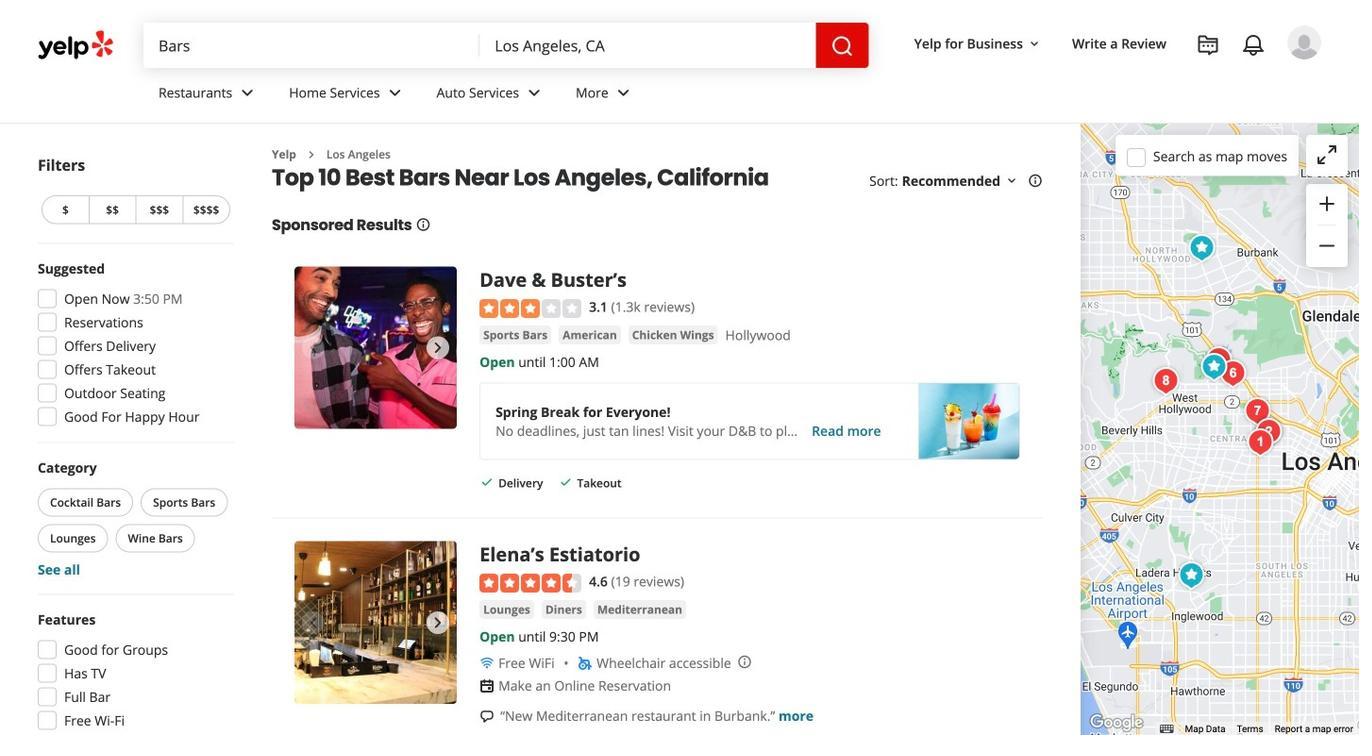 Task type: vqa. For each thing, say whether or not it's contained in the screenshot.
16 chevron right v2 'icon'
yes



Task type: locate. For each thing, give the bounding box(es) containing it.
zoom out image
[[1316, 235, 1339, 257]]

None field
[[144, 23, 480, 68], [480, 23, 816, 68]]

0 vertical spatial slideshow element
[[295, 267, 457, 429]]

info icon image
[[737, 655, 752, 670], [737, 655, 752, 670]]

none field address, neighborhood, city, state or zip
[[480, 23, 816, 68]]

1 vertical spatial slideshow element
[[295, 542, 457, 704]]

expand map image
[[1316, 143, 1339, 166]]

1 horizontal spatial 24 chevron down v2 image
[[523, 82, 546, 104]]

1 none field from the left
[[144, 23, 480, 68]]

24 chevron down v2 image
[[236, 82, 259, 104], [523, 82, 546, 104], [613, 82, 635, 104]]

2 slideshow element from the top
[[295, 542, 457, 704]]

address, neighborhood, city, state or zip search field
[[480, 23, 816, 68]]

16 chevron down v2 image
[[1005, 173, 1020, 189]]

2 24 chevron down v2 image from the left
[[523, 82, 546, 104]]

slideshow element
[[295, 267, 457, 429], [295, 542, 457, 704]]

2 none field from the left
[[480, 23, 816, 68]]

1 slideshow element from the top
[[295, 267, 457, 429]]

1 16 checkmark v2 image from the left
[[480, 475, 495, 490]]

things to do, nail salons, plumbers search field
[[144, 23, 480, 68]]

damn fine image
[[1251, 414, 1288, 451]]

next image for 3.1 star rating image
[[427, 337, 450, 359]]

1 next image from the top
[[427, 337, 450, 359]]

1 vertical spatial previous image
[[302, 612, 325, 634]]

2 horizontal spatial 24 chevron down v2 image
[[613, 82, 635, 104]]

1 vertical spatial next image
[[427, 612, 450, 634]]

16 checkmark v2 image
[[480, 475, 495, 490], [558, 475, 574, 490]]

4.6 star rating image
[[480, 574, 582, 593]]

the normandie club image
[[1251, 414, 1288, 451]]

2 next image from the top
[[427, 612, 450, 634]]

previous image for slideshow 'element' associated with 3.1 star rating image
[[302, 337, 325, 359]]

next image
[[427, 337, 450, 359], [427, 612, 450, 634]]

user actions element
[[899, 24, 1348, 140]]

16 info v2 image
[[416, 217, 431, 232]]

24 chevron down v2 image
[[384, 82, 407, 104]]

16 wheelchair v2 image
[[578, 656, 593, 671]]

0 vertical spatial next image
[[427, 337, 450, 359]]

archive lounge image
[[1201, 342, 1238, 380]]

1 24 chevron down v2 image from the left
[[236, 82, 259, 104]]

None search field
[[144, 23, 869, 68]]

16 speech v2 image
[[480, 710, 495, 725]]

0 vertical spatial previous image
[[302, 337, 325, 359]]

16 free wifi v2 image
[[480, 656, 495, 671]]

1 horizontal spatial 16 checkmark v2 image
[[558, 475, 574, 490]]

group
[[1307, 184, 1348, 267], [32, 259, 234, 432], [34, 458, 234, 579], [32, 610, 234, 736]]

bob b. image
[[1288, 25, 1322, 59]]

0 horizontal spatial 16 checkmark v2 image
[[480, 475, 495, 490]]

map region
[[1081, 124, 1360, 736]]

16 info v2 image
[[1028, 173, 1043, 189]]

3 24 chevron down v2 image from the left
[[613, 82, 635, 104]]

0 horizontal spatial 24 chevron down v2 image
[[236, 82, 259, 104]]

potions & poisons image
[[1242, 424, 1280, 462]]

notifications image
[[1243, 34, 1265, 57]]

2 previous image from the top
[[302, 612, 325, 634]]

previous image for slideshow 'element' corresponding to 4.6 star rating image
[[302, 612, 325, 634]]

3.1 star rating image
[[480, 299, 582, 318]]

previous image
[[302, 337, 325, 359], [302, 612, 325, 634]]

dave & buster's image
[[1196, 348, 1234, 386]]

elena's estiatorio image
[[1184, 229, 1221, 267]]

1 previous image from the top
[[302, 337, 325, 359]]



Task type: describe. For each thing, give the bounding box(es) containing it.
search image
[[831, 35, 854, 58]]

slideshow element for 4.6 star rating image
[[295, 542, 457, 704]]

business categories element
[[144, 68, 1322, 123]]

slideshow element for 3.1 star rating image
[[295, 267, 457, 429]]

google image
[[1086, 711, 1148, 736]]

16 reservation v2 image
[[480, 679, 495, 694]]

keyboard shortcuts image
[[1161, 725, 1174, 734]]

none field things to do, nail salons, plumbers
[[144, 23, 480, 68]]

16 chevron right v2 image
[[304, 147, 319, 162]]

sunset & vinyl image
[[1215, 355, 1252, 393]]

projects image
[[1197, 34, 1220, 57]]

next image for 4.6 star rating image
[[427, 612, 450, 634]]

paper tiger bar image
[[1239, 393, 1277, 431]]

zoom in image
[[1316, 193, 1339, 215]]

juniper image
[[1148, 363, 1185, 400]]

2 16 checkmark v2 image from the left
[[558, 475, 574, 490]]

1010 wine and events image
[[1173, 557, 1211, 595]]

16 chevron down v2 image
[[1027, 37, 1042, 52]]



